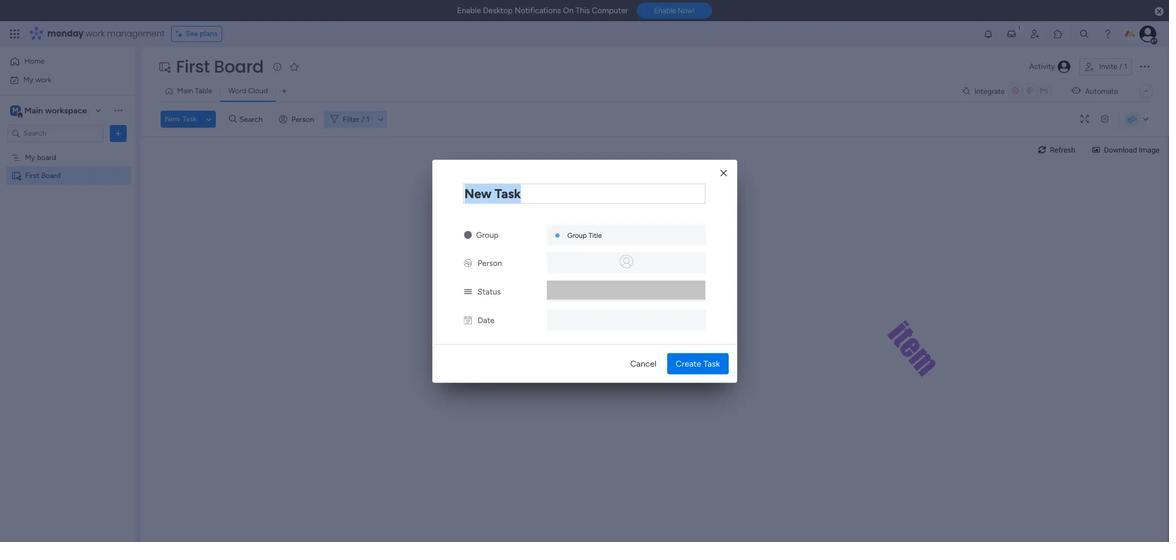Task type: locate. For each thing, give the bounding box(es) containing it.
0 horizontal spatial work
[[35, 75, 52, 84]]

board
[[214, 55, 264, 79], [41, 171, 61, 180]]

1 horizontal spatial first board
[[176, 55, 264, 79]]

board up word on the left top of page
[[214, 55, 264, 79]]

0 horizontal spatial main
[[24, 105, 43, 115]]

1 horizontal spatial first
[[176, 55, 210, 79]]

work down home
[[35, 75, 52, 84]]

cancel button
[[622, 353, 665, 375]]

v2 search image
[[229, 113, 237, 125]]

notifications
[[515, 6, 561, 15]]

main left table
[[177, 86, 193, 96]]

1 vertical spatial main
[[24, 105, 43, 115]]

dialog
[[432, 160, 738, 383]]

1 horizontal spatial /
[[1120, 62, 1123, 71]]

group
[[476, 230, 499, 240], [568, 231, 587, 239]]

0 vertical spatial /
[[1120, 62, 1123, 71]]

0 horizontal spatial person
[[292, 115, 314, 124]]

task right create
[[704, 359, 721, 369]]

1 horizontal spatial 1
[[1125, 62, 1128, 71]]

group left title
[[568, 231, 587, 239]]

desktop
[[483, 6, 513, 15]]

main table
[[177, 86, 212, 96]]

this
[[576, 6, 590, 15]]

enable left now!
[[655, 6, 676, 15]]

1 vertical spatial 1
[[367, 115, 370, 124]]

0 horizontal spatial group
[[476, 230, 499, 240]]

first board up table
[[176, 55, 264, 79]]

main inside button
[[177, 86, 193, 96]]

/ inside invite / 1 button
[[1120, 62, 1123, 71]]

my left board
[[25, 153, 35, 162]]

0 horizontal spatial /
[[362, 115, 365, 124]]

first
[[176, 55, 210, 79], [25, 171, 39, 180]]

shareable board image
[[158, 60, 171, 73]]

main inside workspace selection element
[[24, 105, 43, 115]]

0 horizontal spatial first board
[[25, 171, 61, 180]]

1 horizontal spatial enable
[[655, 6, 676, 15]]

1 horizontal spatial main
[[177, 86, 193, 96]]

home button
[[6, 53, 114, 70]]

first right shareable board image
[[25, 171, 39, 180]]

word cloud button
[[220, 83, 276, 100]]

/ for filter
[[362, 115, 365, 124]]

filter / 1
[[343, 115, 370, 124]]

task for create task
[[704, 359, 721, 369]]

work
[[86, 28, 105, 40], [35, 75, 52, 84]]

help image
[[1103, 29, 1114, 39]]

1 horizontal spatial group
[[568, 231, 587, 239]]

my inside "button"
[[23, 75, 34, 84]]

0 vertical spatial my
[[23, 75, 34, 84]]

my down home
[[23, 75, 34, 84]]

1 horizontal spatial work
[[86, 28, 105, 40]]

work right "monday"
[[86, 28, 105, 40]]

v2 sun image
[[464, 230, 472, 240]]

main right workspace icon
[[24, 105, 43, 115]]

monday work management
[[47, 28, 165, 40]]

first board
[[176, 55, 264, 79], [25, 171, 61, 180]]

person
[[292, 115, 314, 124], [478, 258, 502, 268]]

enable left desktop
[[457, 6, 481, 15]]

list box
[[0, 146, 135, 328]]

on
[[563, 6, 574, 15]]

1 horizontal spatial board
[[214, 55, 264, 79]]

see
[[186, 29, 198, 38]]

work inside "button"
[[35, 75, 52, 84]]

person right v2 multiple person column icon
[[478, 258, 502, 268]]

/ right invite
[[1120, 62, 1123, 71]]

/
[[1120, 62, 1123, 71], [362, 115, 365, 124]]

invite / 1 button
[[1080, 58, 1133, 75]]

see plans button
[[171, 26, 222, 42]]

0 vertical spatial main
[[177, 86, 193, 96]]

task
[[182, 115, 197, 124], [704, 359, 721, 369]]

1 vertical spatial person
[[478, 258, 502, 268]]

0 vertical spatial person
[[292, 115, 314, 124]]

my
[[23, 75, 34, 84], [25, 153, 35, 162]]

main table button
[[161, 83, 220, 100]]

apps image
[[1054, 29, 1064, 39]]

task right new
[[182, 115, 197, 124]]

/ for invite
[[1120, 62, 1123, 71]]

1 for invite / 1
[[1125, 62, 1128, 71]]

person left filter
[[292, 115, 314, 124]]

notifications image
[[984, 29, 994, 39]]

0 horizontal spatial task
[[182, 115, 197, 124]]

0 horizontal spatial enable
[[457, 6, 481, 15]]

1 image
[[1015, 22, 1025, 34]]

invite / 1
[[1100, 62, 1128, 71]]

task inside create task button
[[704, 359, 721, 369]]

1 right invite
[[1125, 62, 1128, 71]]

1 vertical spatial first
[[25, 171, 39, 180]]

1 inside button
[[1125, 62, 1128, 71]]

first up main table
[[176, 55, 210, 79]]

new task button
[[161, 111, 201, 128]]

open full screen image
[[1077, 115, 1094, 123]]

1 vertical spatial my
[[25, 153, 35, 162]]

collapse board header image
[[1143, 87, 1151, 96]]

/ right filter
[[362, 115, 365, 124]]

0 horizontal spatial 1
[[367, 115, 370, 124]]

my work button
[[6, 71, 114, 88]]

dapulse close image
[[1156, 6, 1165, 17]]

create task
[[676, 359, 721, 369]]

enable
[[457, 6, 481, 15], [655, 6, 676, 15]]

1 vertical spatial board
[[41, 171, 61, 180]]

1 left arrow down image
[[367, 115, 370, 124]]

task inside new task 'button'
[[182, 115, 197, 124]]

1 horizontal spatial task
[[704, 359, 721, 369]]

my work
[[23, 75, 52, 84]]

0 horizontal spatial first
[[25, 171, 39, 180]]

group right v2 sun icon
[[476, 230, 499, 240]]

0 horizontal spatial board
[[41, 171, 61, 180]]

my for my board
[[25, 153, 35, 162]]

activity
[[1030, 62, 1056, 71]]

1 vertical spatial task
[[704, 359, 721, 369]]

dapulse integrations image
[[963, 87, 971, 95]]

1 for filter / 1
[[367, 115, 370, 124]]

option
[[0, 148, 135, 150]]

0 vertical spatial first
[[176, 55, 210, 79]]

main
[[177, 86, 193, 96], [24, 105, 43, 115]]

1
[[1125, 62, 1128, 71], [367, 115, 370, 124]]

workspace image
[[10, 105, 21, 116]]

first board down my board in the top of the page
[[25, 171, 61, 180]]

1 horizontal spatial person
[[478, 258, 502, 268]]

1 vertical spatial work
[[35, 75, 52, 84]]

1 vertical spatial /
[[362, 115, 365, 124]]

enable for enable now!
[[655, 6, 676, 15]]

0 vertical spatial board
[[214, 55, 264, 79]]

enable inside button
[[655, 6, 676, 15]]

0 vertical spatial task
[[182, 115, 197, 124]]

select product image
[[10, 29, 20, 39]]

activity button
[[1026, 58, 1076, 75]]

0 vertical spatial work
[[86, 28, 105, 40]]

0 vertical spatial 1
[[1125, 62, 1128, 71]]

settings image
[[1097, 115, 1114, 123]]

word
[[228, 86, 246, 96]]

enable desktop notifications on this computer
[[457, 6, 629, 15]]

board down board
[[41, 171, 61, 180]]

None field
[[463, 184, 706, 204]]



Task type: describe. For each thing, give the bounding box(es) containing it.
integrate
[[975, 87, 1006, 96]]

m
[[12, 106, 19, 115]]

see plans
[[186, 29, 218, 38]]

word cloud
[[228, 86, 268, 96]]

main workspace
[[24, 105, 87, 115]]

list box containing my board
[[0, 146, 135, 328]]

main for main table
[[177, 86, 193, 96]]

enable now! button
[[637, 3, 713, 19]]

status
[[478, 287, 501, 297]]

title
[[589, 231, 602, 239]]

invite members image
[[1030, 29, 1041, 39]]

enable now!
[[655, 6, 695, 15]]

now!
[[678, 6, 695, 15]]

person inside popup button
[[292, 115, 314, 124]]

dapulse date column image
[[464, 316, 472, 325]]

cloud
[[248, 86, 268, 96]]

automate
[[1086, 87, 1119, 96]]

First Board field
[[174, 55, 267, 79]]

autopilot image
[[1073, 84, 1082, 97]]

board
[[37, 153, 56, 162]]

home
[[24, 57, 45, 66]]

show board description image
[[271, 62, 284, 72]]

monday
[[47, 28, 84, 40]]

close image
[[721, 170, 727, 177]]

new
[[165, 115, 181, 124]]

enable for enable desktop notifications on this computer
[[457, 6, 481, 15]]

arrow down image
[[374, 113, 387, 126]]

table
[[195, 86, 212, 96]]

computer
[[592, 6, 629, 15]]

cancel
[[631, 359, 657, 369]]

group title
[[568, 231, 602, 239]]

my board
[[25, 153, 56, 162]]

1 vertical spatial first board
[[25, 171, 61, 180]]

jacob simon image
[[1140, 25, 1157, 42]]

main for main workspace
[[24, 105, 43, 115]]

v2 status image
[[464, 287, 472, 297]]

management
[[107, 28, 165, 40]]

shareable board image
[[11, 171, 21, 181]]

group for group title
[[568, 231, 587, 239]]

create
[[676, 359, 702, 369]]

Search field
[[237, 112, 269, 127]]

person button
[[275, 111, 321, 128]]

Search in workspace field
[[22, 127, 89, 140]]

v2 multiple person column image
[[464, 258, 472, 268]]

task for new task
[[182, 115, 197, 124]]

create task button
[[668, 353, 729, 375]]

invite
[[1100, 62, 1118, 71]]

date
[[478, 316, 495, 325]]

inbox image
[[1007, 29, 1018, 39]]

add view image
[[282, 87, 287, 95]]

new task
[[165, 115, 197, 124]]

workspace
[[45, 105, 87, 115]]

filter
[[343, 115, 360, 124]]

add to favorites image
[[289, 61, 300, 72]]

work for monday
[[86, 28, 105, 40]]

workspace selection element
[[10, 104, 89, 118]]

0 vertical spatial first board
[[176, 55, 264, 79]]

my for my work
[[23, 75, 34, 84]]

work for my
[[35, 75, 52, 84]]

angle down image
[[206, 115, 211, 123]]

search everything image
[[1080, 29, 1090, 39]]

plans
[[200, 29, 218, 38]]

group for group
[[476, 230, 499, 240]]

dialog containing cancel
[[432, 160, 738, 383]]



Task type: vqa. For each thing, say whether or not it's contained in the screenshot.
Main within Workspace selection element
yes



